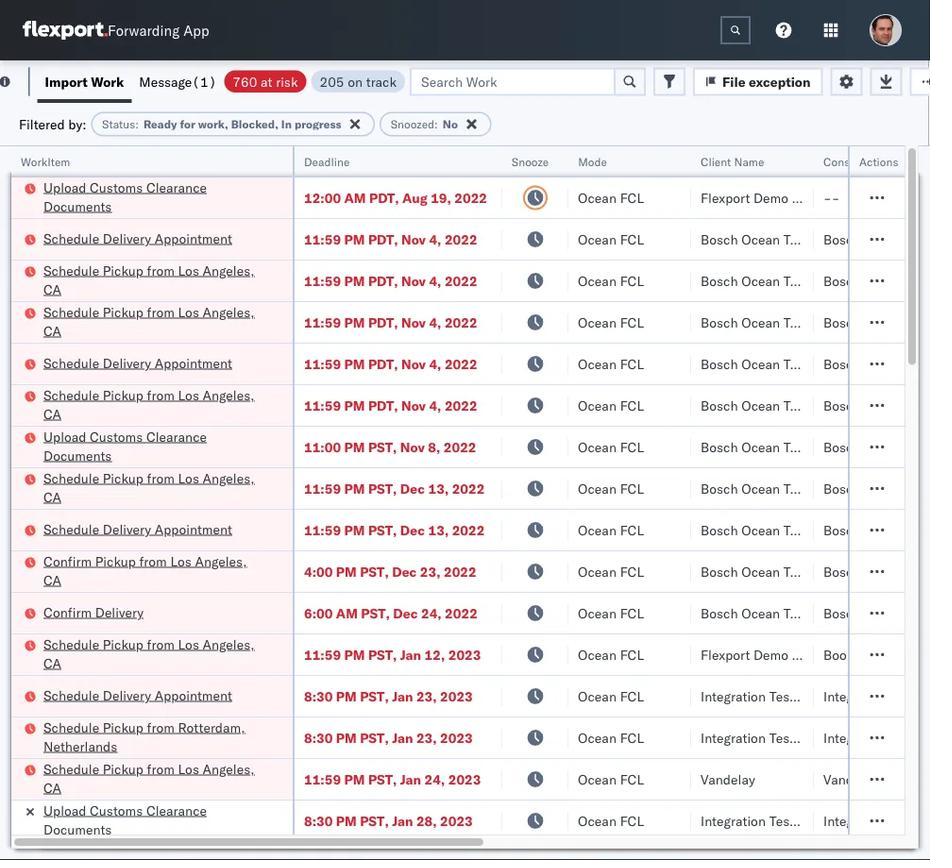 Task type: describe. For each thing, give the bounding box(es) containing it.
6 ocean fcl from the top
[[578, 397, 644, 414]]

from for 6th schedule pickup from los angeles, ca link from the bottom
[[147, 262, 175, 279]]

name
[[735, 154, 765, 169]]

11:59 for second schedule pickup from los angeles, ca link from the bottom
[[304, 647, 341, 663]]

work,
[[198, 117, 228, 131]]

11:59 for 6th schedule pickup from los angeles, ca link from the bottom
[[304, 273, 341, 289]]

3 schedule pickup from los angeles, ca link from the top
[[43, 386, 268, 424]]

confirm pickup from los angeles, ca link
[[43, 552, 268, 590]]

actions
[[860, 154, 899, 169]]

client
[[701, 154, 732, 169]]

resize handle column header for workitem
[[270, 146, 293, 861]]

rotterdam,
[[178, 719, 245, 736]]

dec up 11:59 pm pst, jan 12, 2023 at the bottom of the page
[[393, 605, 418, 622]]

2 schedule pickup from los angeles, ca button from the top
[[43, 303, 268, 343]]

forwarding app
[[108, 21, 209, 39]]

ready
[[144, 117, 177, 131]]

vandelay for vandelay
[[701, 771, 756, 788]]

11 ocean fcl from the top
[[578, 605, 644, 622]]

pdt, for 5th schedule pickup from los angeles, ca link from the bottom
[[368, 314, 398, 331]]

resize handle column header for client name
[[792, 146, 814, 861]]

vandelay for vandelay west
[[824, 771, 878, 788]]

4 schedule delivery appointment link from the top
[[43, 686, 232, 705]]

4 ocean fcl from the top
[[578, 314, 644, 331]]

2 schedule delivery appointment button from the top
[[43, 354, 232, 375]]

5 schedule pickup from los angeles, ca button from the top
[[43, 635, 268, 675]]

angeles, for confirm pickup from los angeles, ca link
[[195, 553, 247, 570]]

1 vertical spatial 23,
[[417, 688, 437, 705]]

3 integration from the top
[[824, 813, 889, 830]]

13 ocean fcl from the top
[[578, 688, 644, 705]]

2 ac from the top
[[921, 730, 931, 746]]

3 upload from the top
[[43, 803, 86, 819]]

1 11:59 from the top
[[304, 231, 341, 248]]

confirm pickup from los angeles, ca
[[43, 553, 247, 589]]

3 schedule delivery appointment from the top
[[43, 521, 232, 538]]

760 at risk
[[233, 73, 298, 90]]

los for fifth schedule pickup from los angeles, ca button from the top of the page
[[178, 636, 199, 653]]

schedule pickup from rotterdam, netherlands button
[[43, 719, 268, 758]]

bookings
[[824, 647, 879, 663]]

snooze
[[512, 154, 549, 169]]

upload customs clearance documents button for 12:00 am pdt, aug 19, 2022
[[43, 178, 268, 218]]

1 integration test ac from the top
[[824, 688, 931, 705]]

3 documents from the top
[[43, 822, 112, 838]]

confirm delivery link
[[43, 603, 144, 622]]

1 8:30 from the top
[[304, 688, 333, 705]]

import work
[[45, 73, 124, 90]]

6:00 am pst, dec 24, 2022
[[304, 605, 478, 622]]

15 fcl from the top
[[620, 771, 644, 788]]

2 integration from the top
[[824, 730, 889, 746]]

3 schedule from the top
[[43, 304, 99, 320]]

schedule pickup from rotterdam, netherlands
[[43, 719, 245, 755]]

from for 5th schedule pickup from los angeles, ca link from the bottom
[[147, 304, 175, 320]]

1 8:30 pm pst, jan 23, 2023 from the top
[[304, 688, 473, 705]]

snoozed
[[391, 117, 435, 131]]

filtered
[[19, 116, 65, 132]]

7 schedule from the top
[[43, 521, 99, 538]]

2 ocean fcl from the top
[[578, 231, 644, 248]]

6 schedule from the top
[[43, 470, 99, 487]]

schedule pickup from los angeles, ca for second schedule pickup from los angeles, ca link from the bottom
[[43, 636, 255, 672]]

4 4, from the top
[[429, 356, 442, 372]]

los for first schedule pickup from los angeles, ca button from the bottom of the page
[[178, 761, 199, 778]]

schedule pickup from los angeles, ca for 6th schedule pickup from los angeles, ca link from the bottom
[[43, 262, 255, 298]]

flexport demo consignee for bookings
[[701, 647, 856, 663]]

jan for 6th schedule pickup from los angeles, ca link
[[400, 771, 422, 788]]

3 appointment from the top
[[155, 521, 232, 538]]

1 appointment from the top
[[155, 230, 232, 247]]

6 schedule pickup from los angeles, ca button from the top
[[43, 760, 268, 800]]

2023 for 6th schedule pickup from los angeles, ca link
[[449, 771, 481, 788]]

los for confirm pickup from los angeles, ca button in the left of the page
[[170, 553, 192, 570]]

mode
[[578, 154, 607, 169]]

am for pst,
[[336, 605, 358, 622]]

9 schedule from the top
[[43, 687, 99, 704]]

6 fcl from the top
[[620, 397, 644, 414]]

6:00
[[304, 605, 333, 622]]

west
[[882, 771, 912, 788]]

jan down 11:59 pm pst, jan 12, 2023 at the bottom of the page
[[392, 688, 413, 705]]

aug
[[403, 189, 428, 206]]

7 ocean fcl from the top
[[578, 439, 644, 455]]

app
[[183, 21, 209, 39]]

work
[[91, 73, 124, 90]]

clearance for 12:00 am pdt, aug 19, 2022
[[146, 179, 207, 196]]

2 11:59 pm pst, dec 13, 2022 from the top
[[304, 522, 485, 539]]

ca for 4th schedule pickup from los angeles, ca link
[[43, 489, 61, 505]]

4 appointment from the top
[[155, 687, 232, 704]]

1 schedule delivery appointment button from the top
[[43, 229, 232, 250]]

consignee button
[[814, 150, 931, 169]]

2 schedule from the top
[[43, 262, 99, 279]]

upload customs clearance documents link for 11:00
[[43, 428, 268, 465]]

for
[[180, 117, 195, 131]]

blocked,
[[231, 117, 279, 131]]

1 schedule delivery appointment from the top
[[43, 230, 232, 247]]

2023 right 28,
[[440, 813, 473, 830]]

2 integration test ac from the top
[[824, 730, 931, 746]]

pickup for fourth schedule pickup from los angeles, ca button from the bottom
[[103, 387, 144, 403]]

track
[[366, 73, 397, 90]]

dec up 6:00 am pst, dec 24, 2022
[[392, 564, 417, 580]]

16 ocean fcl from the top
[[578, 813, 644, 830]]

4 fcl from the top
[[620, 314, 644, 331]]

message
[[139, 73, 192, 90]]

customs for 11:00 pm pst, nov 8, 2022
[[90, 428, 143, 445]]

upload customs clearance documents for 12:00 am pdt, aug 19, 2022
[[43, 179, 207, 214]]

pickup for first schedule pickup from los angeles, ca button from the top of the page
[[103, 262, 144, 279]]

12:00 am pdt, aug 19, 2022
[[304, 189, 488, 206]]

8 schedule from the top
[[43, 636, 99, 653]]

9 ocean fcl from the top
[[578, 522, 644, 539]]

1 11:59 pm pst, dec 13, 2022 from the top
[[304, 480, 485, 497]]

2 schedule delivery appointment link from the top
[[43, 354, 232, 373]]

file
[[723, 73, 746, 90]]

4, for 6th schedule pickup from los angeles, ca link from the bottom
[[429, 273, 442, 289]]

status : ready for work, blocked, in progress
[[102, 117, 342, 131]]

2023 down 12,
[[440, 688, 473, 705]]

3 integration test ac from the top
[[824, 813, 931, 830]]

schedule pickup from los angeles, ca for 6th schedule pickup from los angeles, ca link
[[43, 761, 255, 796]]

snoozed : no
[[391, 117, 458, 131]]

9 fcl from the top
[[620, 522, 644, 539]]

delivery inside confirm delivery link
[[95, 604, 144, 621]]

demo for bookings test con
[[754, 647, 789, 663]]

: for status
[[135, 117, 139, 131]]

2 appointment from the top
[[155, 355, 232, 371]]

dec down 11:00 pm pst, nov 8, 2022
[[400, 480, 425, 497]]

upload for 11:00 pm pst, nov 8, 2022
[[43, 428, 86, 445]]

23, for schedule pickup from rotterdam, netherlands
[[417, 730, 437, 746]]

forwarding app link
[[23, 21, 209, 40]]

pst, up 4:00 pm pst, dec 23, 2022
[[368, 522, 397, 539]]

schedule pickup from los angeles, ca for 5th schedule pickup from los angeles, ca link from the bottom
[[43, 304, 255, 339]]

import
[[45, 73, 88, 90]]

consignee for --
[[792, 189, 856, 206]]

pickup for confirm pickup from los angeles, ca button in the left of the page
[[95, 553, 136, 570]]

11:59 for 5th schedule pickup from los angeles, ca link from the bottom
[[304, 314, 341, 331]]

client name button
[[692, 150, 796, 169]]

12:00
[[304, 189, 341, 206]]

bookings test con
[[824, 647, 931, 663]]

angeles, for 4th schedule pickup from los angeles, ca link
[[203, 470, 255, 487]]

los for fourth schedule pickup from los angeles, ca button from the top
[[178, 470, 199, 487]]

205
[[320, 73, 344, 90]]

16 fcl from the top
[[620, 813, 644, 830]]

confirm delivery button
[[43, 603, 144, 624]]

6 schedule pickup from los angeles, ca link from the top
[[43, 760, 268, 798]]

Search Work text field
[[410, 68, 616, 96]]

8 fcl from the top
[[620, 480, 644, 497]]

11:59 for 6th schedule pickup from los angeles, ca link
[[304, 771, 341, 788]]

11:00 pm pst, nov 8, 2022
[[304, 439, 477, 455]]

3 customs from the top
[[90, 803, 143, 819]]

4:00
[[304, 564, 333, 580]]

3 8:30 from the top
[[304, 813, 333, 830]]

flexport demo consignee for -
[[701, 189, 856, 206]]

205 on track
[[320, 73, 397, 90]]

risk
[[276, 73, 298, 90]]

demo for --
[[754, 189, 789, 206]]

: for snoozed
[[435, 117, 438, 131]]

11 schedule from the top
[[43, 761, 99, 778]]

1 ac from the top
[[921, 688, 931, 705]]

4 11:59 pm pdt, nov 4, 2022 from the top
[[304, 356, 478, 372]]

resize handle column header for deadline
[[480, 146, 503, 861]]

1 11:59 pm pdt, nov 4, 2022 from the top
[[304, 231, 478, 248]]

5 fcl from the top
[[620, 356, 644, 372]]

pst, down 11:59 pm pst, jan 12, 2023 at the bottom of the page
[[360, 688, 389, 705]]

upload customs clearance documents link for 12:00
[[43, 178, 268, 216]]

10 ocean fcl from the top
[[578, 564, 644, 580]]

in
[[281, 117, 292, 131]]

at
[[261, 73, 273, 90]]

11:59 for 3rd schedule pickup from los angeles, ca link from the top of the page
[[304, 397, 341, 414]]

1 - from the left
[[824, 189, 832, 206]]

5 ocean fcl from the top
[[578, 356, 644, 372]]

nov for 3rd schedule pickup from los angeles, ca link from the top of the page
[[402, 397, 426, 414]]

4 schedule delivery appointment from the top
[[43, 687, 232, 704]]

angeles, for 6th schedule pickup from los angeles, ca link from the bottom
[[203, 262, 255, 279]]

23, for confirm pickup from los angeles, ca
[[420, 564, 441, 580]]

ca for 5th schedule pickup from los angeles, ca link from the bottom
[[43, 323, 61, 339]]

2023 for schedule pickup from rotterdam, netherlands "link"
[[440, 730, 473, 746]]

pst, down 4:00 pm pst, dec 23, 2022
[[361, 605, 390, 622]]

message (1)
[[139, 73, 217, 90]]

7 fcl from the top
[[620, 439, 644, 455]]

from for schedule pickup from rotterdam, netherlands "link"
[[147, 719, 175, 736]]

4 11:59 from the top
[[304, 356, 341, 372]]

pst, down 6:00 am pst, dec 24, 2022
[[368, 647, 397, 663]]

vandelay west
[[824, 771, 912, 788]]

10 fcl from the top
[[620, 564, 644, 580]]

from for 4th schedule pickup from los angeles, ca link
[[147, 470, 175, 487]]

28,
[[417, 813, 437, 830]]

11:59 pm pdt, nov 4, 2022 for 5th schedule pickup from los angeles, ca link from the bottom
[[304, 314, 478, 331]]

documents for 12:00 am pdt, aug 19, 2022
[[43, 198, 112, 214]]

11:00
[[304, 439, 341, 455]]

12 fcl from the top
[[620, 647, 644, 663]]

11:59 pm pdt, nov 4, 2022 for 3rd schedule pickup from los angeles, ca link from the top of the page
[[304, 397, 478, 414]]

upload customs clearance documents button for 11:00 pm pst, nov 8, 2022
[[43, 428, 268, 467]]

760
[[233, 73, 257, 90]]

(1)
[[192, 73, 217, 90]]

angeles, for 6th schedule pickup from los angeles, ca link
[[203, 761, 255, 778]]



Task type: vqa. For each thing, say whether or not it's contained in the screenshot.


Task type: locate. For each thing, give the bounding box(es) containing it.
ca for second schedule pickup from los angeles, ca link from the bottom
[[43, 655, 61, 672]]

pst, down the 11:59 pm pst, jan 24, 2023 at the bottom of the page
[[360, 813, 389, 830]]

from for 6th schedule pickup from los angeles, ca link
[[147, 761, 175, 778]]

1 clearance from the top
[[146, 179, 207, 196]]

:
[[135, 117, 139, 131], [435, 117, 438, 131]]

flexport demo consignee
[[701, 189, 856, 206], [701, 647, 856, 663]]

schedule pickup from rotterdam, netherlands link
[[43, 719, 268, 756]]

pst, left 8, at the left
[[368, 439, 397, 455]]

netherlands
[[43, 738, 117, 755]]

2 customs from the top
[[90, 428, 143, 445]]

4, for 5th schedule pickup from los angeles, ca link from the bottom
[[429, 314, 442, 331]]

ac
[[921, 688, 931, 705], [921, 730, 931, 746], [921, 813, 931, 830]]

integration test ac down vandelay west
[[824, 813, 931, 830]]

3 11:59 pm pdt, nov 4, 2022 from the top
[[304, 314, 478, 331]]

pst, up the 11:59 pm pst, jan 24, 2023 at the bottom of the page
[[360, 730, 389, 746]]

24, for 2022
[[421, 605, 442, 622]]

2 vertical spatial upload
[[43, 803, 86, 819]]

ca for 3rd schedule pickup from los angeles, ca link from the top of the page
[[43, 406, 61, 422]]

2 upload from the top
[[43, 428, 86, 445]]

1 vertical spatial upload
[[43, 428, 86, 445]]

ocean fcl
[[578, 189, 644, 206], [578, 231, 644, 248], [578, 273, 644, 289], [578, 314, 644, 331], [578, 356, 644, 372], [578, 397, 644, 414], [578, 439, 644, 455], [578, 480, 644, 497], [578, 522, 644, 539], [578, 564, 644, 580], [578, 605, 644, 622], [578, 647, 644, 663], [578, 688, 644, 705], [578, 730, 644, 746], [578, 771, 644, 788], [578, 813, 644, 830]]

11:59 pm pst, dec 13, 2022
[[304, 480, 485, 497], [304, 522, 485, 539]]

1 vertical spatial upload customs clearance documents button
[[43, 428, 268, 467]]

4 ca from the top
[[43, 489, 61, 505]]

2 schedule pickup from los angeles, ca from the top
[[43, 304, 255, 339]]

1 vertical spatial 11:59 pm pst, dec 13, 2022
[[304, 522, 485, 539]]

1 schedule pickup from los angeles, ca from the top
[[43, 262, 255, 298]]

con
[[911, 647, 931, 663]]

nov for upload customs clearance documents 'link' for 11:00
[[400, 439, 425, 455]]

8:30 up the 11:59 pm pst, jan 24, 2023 at the bottom of the page
[[304, 730, 333, 746]]

3 schedule delivery appointment button from the top
[[43, 520, 232, 541]]

pdt, for upload customs clearance documents 'link' for 12:00
[[369, 189, 399, 206]]

pdt, for 6th schedule pickup from los angeles, ca link from the bottom
[[368, 273, 398, 289]]

1 vertical spatial confirm
[[43, 604, 92, 621]]

from for 3rd schedule pickup from los angeles, ca link from the top of the page
[[147, 387, 175, 403]]

13 fcl from the top
[[620, 688, 644, 705]]

pst, up the 8:30 pm pst, jan 28, 2023 on the bottom of the page
[[368, 771, 397, 788]]

2 vertical spatial clearance
[[146, 803, 207, 819]]

3 upload customs clearance documents from the top
[[43, 803, 207, 838]]

2 vertical spatial customs
[[90, 803, 143, 819]]

pickup for fifth schedule pickup from los angeles, ca button from the top of the page
[[103, 636, 144, 653]]

4 schedule delivery appointment button from the top
[[43, 686, 232, 707]]

1 customs from the top
[[90, 179, 143, 196]]

-
[[824, 189, 832, 206], [832, 189, 840, 206]]

10 schedule from the top
[[43, 719, 99, 736]]

los inside confirm pickup from los angeles, ca
[[170, 553, 192, 570]]

11 fcl from the top
[[620, 605, 644, 622]]

2 vertical spatial consignee
[[792, 647, 856, 663]]

2 - from the left
[[832, 189, 840, 206]]

4, for 3rd schedule pickup from los angeles, ca link from the top of the page
[[429, 397, 442, 414]]

0 vertical spatial 13,
[[429, 480, 449, 497]]

clearance for 11:00 pm pst, nov 8, 2022
[[146, 428, 207, 445]]

flexport for --
[[701, 189, 751, 206]]

pst, up 6:00 am pst, dec 24, 2022
[[360, 564, 389, 580]]

9 11:59 from the top
[[304, 771, 341, 788]]

14 ocean fcl from the top
[[578, 730, 644, 746]]

delivery
[[103, 230, 151, 247], [103, 355, 151, 371], [103, 521, 151, 538], [95, 604, 144, 621], [103, 687, 151, 704]]

2 vertical spatial 8:30
[[304, 813, 333, 830]]

from for confirm pickup from los angeles, ca link
[[139, 553, 167, 570]]

1 vertical spatial flexport
[[701, 647, 751, 663]]

integration down bookings
[[824, 688, 889, 705]]

1 vertical spatial customs
[[90, 428, 143, 445]]

from
[[147, 262, 175, 279], [147, 304, 175, 320], [147, 387, 175, 403], [147, 470, 175, 487], [139, 553, 167, 570], [147, 636, 175, 653], [147, 719, 175, 736], [147, 761, 175, 778]]

None text field
[[721, 16, 751, 44]]

schedule pickup from los angeles, ca for 3rd schedule pickup from los angeles, ca link from the top of the page
[[43, 387, 255, 422]]

flexport for bookings test con
[[701, 647, 751, 663]]

confirm for confirm pickup from los angeles, ca
[[43, 553, 92, 570]]

14 fcl from the top
[[620, 730, 644, 746]]

4 schedule pickup from los angeles, ca link from the top
[[43, 469, 268, 507]]

4 schedule from the top
[[43, 355, 99, 371]]

confirm pickup from los angeles, ca button
[[43, 552, 268, 592]]

8:30 pm pst, jan 28, 2023
[[304, 813, 473, 830]]

resize handle column header
[[270, 146, 293, 861], [480, 146, 503, 861], [546, 146, 569, 861], [669, 146, 692, 861], [792, 146, 814, 861], [882, 146, 905, 861]]

exception
[[749, 73, 811, 90]]

schedule pickup from los angeles, ca
[[43, 262, 255, 298], [43, 304, 255, 339], [43, 387, 255, 422], [43, 470, 255, 505], [43, 636, 255, 672], [43, 761, 255, 796]]

upload customs clearance documents for 11:00 pm pst, nov 8, 2022
[[43, 428, 207, 464]]

11:59 pm pst, jan 24, 2023
[[304, 771, 481, 788]]

2 fcl from the top
[[620, 231, 644, 248]]

11:59 for 4th schedule pickup from los angeles, ca link
[[304, 480, 341, 497]]

--
[[824, 189, 840, 206]]

los for fourth schedule pickup from los angeles, ca button from the bottom
[[178, 387, 199, 403]]

8,
[[428, 439, 441, 455]]

status
[[102, 117, 135, 131]]

1 vertical spatial ac
[[921, 730, 931, 746]]

1 horizontal spatial vandelay
[[824, 771, 878, 788]]

2 flexport demo consignee from the top
[[701, 647, 856, 663]]

no
[[443, 117, 458, 131]]

demo down the name
[[754, 189, 789, 206]]

mode button
[[569, 150, 673, 169]]

23, up 6:00 am pst, dec 24, 2022
[[420, 564, 441, 580]]

11:59 pm pst, dec 13, 2022 down 11:00 pm pst, nov 8, 2022
[[304, 480, 485, 497]]

am right 12:00
[[344, 189, 366, 206]]

1 ocean fcl from the top
[[578, 189, 644, 206]]

consignee
[[824, 154, 878, 169], [792, 189, 856, 206], [792, 647, 856, 663]]

confirm
[[43, 553, 92, 570], [43, 604, 92, 621]]

11:59 pm pdt, nov 4, 2022 for 6th schedule pickup from los angeles, ca link from the bottom
[[304, 273, 478, 289]]

upload customs clearance documents
[[43, 179, 207, 214], [43, 428, 207, 464], [43, 803, 207, 838]]

1 integration from the top
[[824, 688, 889, 705]]

2 vertical spatial upload customs clearance documents link
[[43, 802, 268, 839]]

from inside the schedule pickup from rotterdam, netherlands
[[147, 719, 175, 736]]

consignee for bookings test con
[[792, 647, 856, 663]]

workitem button
[[11, 150, 274, 169]]

confirm for confirm delivery
[[43, 604, 92, 621]]

3 schedule pickup from los angeles, ca button from the top
[[43, 386, 268, 426]]

8:30 down 6:00
[[304, 688, 333, 705]]

integration down vandelay west
[[824, 813, 889, 830]]

1 vertical spatial upload customs clearance documents
[[43, 428, 207, 464]]

2 8:30 from the top
[[304, 730, 333, 746]]

1 horizontal spatial :
[[435, 117, 438, 131]]

0 vertical spatial ac
[[921, 688, 931, 705]]

integration test ac up vandelay west
[[824, 730, 931, 746]]

filtered by:
[[19, 116, 87, 132]]

13, down 8, at the left
[[429, 480, 449, 497]]

nov for 6th schedule pickup from los angeles, ca link from the bottom
[[402, 273, 426, 289]]

1 vertical spatial am
[[336, 605, 358, 622]]

upload customs clearance documents button
[[43, 178, 268, 218], [43, 428, 268, 467]]

6 schedule pickup from los angeles, ca from the top
[[43, 761, 255, 796]]

2023 for second schedule pickup from los angeles, ca link from the bottom
[[449, 647, 481, 663]]

confirm up confirm delivery
[[43, 553, 92, 570]]

angeles, inside confirm pickup from los angeles, ca
[[195, 553, 247, 570]]

7 11:59 from the top
[[304, 522, 341, 539]]

5 resize handle column header from the left
[[792, 146, 814, 861]]

1 vertical spatial 8:30 pm pst, jan 23, 2023
[[304, 730, 473, 746]]

0 vertical spatial flexport demo consignee
[[701, 189, 856, 206]]

ca inside confirm pickup from los angeles, ca
[[43, 572, 61, 589]]

resize handle column header for mode
[[669, 146, 692, 861]]

pickup for fourth schedule pickup from los angeles, ca button from the top
[[103, 470, 144, 487]]

1 demo from the top
[[754, 189, 789, 206]]

3 schedule pickup from los angeles, ca from the top
[[43, 387, 255, 422]]

consignee inside button
[[824, 154, 878, 169]]

24, for 2023
[[425, 771, 445, 788]]

flexport. image
[[23, 21, 108, 40]]

schedule delivery appointment
[[43, 230, 232, 247], [43, 355, 232, 371], [43, 521, 232, 538], [43, 687, 232, 704]]

schedule inside the schedule pickup from rotterdam, netherlands
[[43, 719, 99, 736]]

1 schedule delivery appointment link from the top
[[43, 229, 232, 248]]

2 vertical spatial integration
[[824, 813, 889, 830]]

1 vertical spatial 8:30
[[304, 730, 333, 746]]

0 vertical spatial 23,
[[420, 564, 441, 580]]

1 documents from the top
[[43, 198, 112, 214]]

1 vertical spatial 24,
[[425, 771, 445, 788]]

0 vertical spatial 11:59 pm pst, dec 13, 2022
[[304, 480, 485, 497]]

dec up 4:00 pm pst, dec 23, 2022
[[400, 522, 425, 539]]

nov for 5th schedule pickup from los angeles, ca link from the bottom
[[402, 314, 426, 331]]

23, up the 11:59 pm pst, jan 24, 2023 at the bottom of the page
[[417, 730, 437, 746]]

jan up 28,
[[400, 771, 422, 788]]

upload
[[43, 179, 86, 196], [43, 428, 86, 445], [43, 803, 86, 819]]

6 ca from the top
[[43, 655, 61, 672]]

11:59 pm pst, jan 12, 2023
[[304, 647, 481, 663]]

0 vertical spatial confirm
[[43, 553, 92, 570]]

confirm down confirm pickup from los angeles, ca
[[43, 604, 92, 621]]

8:30 pm pst, jan 23, 2023 up the 11:59 pm pst, jan 24, 2023 at the bottom of the page
[[304, 730, 473, 746]]

confirm delivery
[[43, 604, 144, 621]]

appointment
[[155, 230, 232, 247], [155, 355, 232, 371], [155, 521, 232, 538], [155, 687, 232, 704]]

15 ocean fcl from the top
[[578, 771, 644, 788]]

bosch
[[701, 231, 738, 248], [824, 231, 861, 248], [701, 273, 738, 289], [824, 273, 861, 289], [701, 314, 738, 331], [824, 314, 861, 331], [701, 356, 738, 372], [824, 356, 861, 372], [701, 397, 738, 414], [824, 397, 861, 414], [701, 439, 738, 455], [824, 439, 861, 455], [701, 480, 738, 497], [824, 480, 861, 497], [701, 522, 738, 539], [824, 522, 861, 539], [701, 564, 738, 580], [824, 564, 861, 580], [701, 605, 738, 622], [824, 605, 861, 622]]

on
[[348, 73, 363, 90]]

1 vertical spatial integration test ac
[[824, 730, 931, 746]]

progress
[[295, 117, 342, 131]]

6 resize handle column header from the left
[[882, 146, 905, 861]]

0 vertical spatial upload
[[43, 179, 86, 196]]

pickup for schedule pickup from rotterdam, netherlands button
[[103, 719, 144, 736]]

0 vertical spatial 24,
[[421, 605, 442, 622]]

schedule
[[43, 230, 99, 247], [43, 262, 99, 279], [43, 304, 99, 320], [43, 355, 99, 371], [43, 387, 99, 403], [43, 470, 99, 487], [43, 521, 99, 538], [43, 636, 99, 653], [43, 687, 99, 704], [43, 719, 99, 736], [43, 761, 99, 778]]

1 resize handle column header from the left
[[270, 146, 293, 861]]

integration test ac
[[824, 688, 931, 705], [824, 730, 931, 746], [824, 813, 931, 830]]

24, up 12,
[[421, 605, 442, 622]]

3 resize handle column header from the left
[[546, 146, 569, 861]]

jan
[[400, 647, 422, 663], [392, 688, 413, 705], [392, 730, 413, 746], [400, 771, 422, 788], [392, 813, 413, 830]]

3 fcl from the top
[[620, 273, 644, 289]]

5 schedule pickup from los angeles, ca link from the top
[[43, 635, 268, 673]]

import work button
[[37, 60, 132, 103]]

3 ac from the top
[[921, 813, 931, 830]]

0 vertical spatial clearance
[[146, 179, 207, 196]]

schedule delivery appointment button
[[43, 229, 232, 250], [43, 354, 232, 375], [43, 520, 232, 541], [43, 686, 232, 707]]

0 vertical spatial upload customs clearance documents button
[[43, 178, 268, 218]]

0 vertical spatial integration
[[824, 688, 889, 705]]

5 schedule pickup from los angeles, ca from the top
[[43, 636, 255, 672]]

1 4, from the top
[[429, 231, 442, 248]]

jan up the 11:59 pm pst, jan 24, 2023 at the bottom of the page
[[392, 730, 413, 746]]

1 upload customs clearance documents from the top
[[43, 179, 207, 214]]

: left no
[[435, 117, 438, 131]]

0 horizontal spatial vandelay
[[701, 771, 756, 788]]

from inside confirm pickup from los angeles, ca
[[139, 553, 167, 570]]

12 ocean fcl from the top
[[578, 647, 644, 663]]

4,
[[429, 231, 442, 248], [429, 273, 442, 289], [429, 314, 442, 331], [429, 356, 442, 372], [429, 397, 442, 414]]

los for 5th schedule pickup from los angeles, ca button from the bottom of the page
[[178, 304, 199, 320]]

ca for 6th schedule pickup from los angeles, ca link from the bottom
[[43, 281, 61, 298]]

ca for 6th schedule pickup from los angeles, ca link
[[43, 780, 61, 796]]

fcl
[[620, 189, 644, 206], [620, 231, 644, 248], [620, 273, 644, 289], [620, 314, 644, 331], [620, 356, 644, 372], [620, 397, 644, 414], [620, 439, 644, 455], [620, 480, 644, 497], [620, 522, 644, 539], [620, 564, 644, 580], [620, 605, 644, 622], [620, 647, 644, 663], [620, 688, 644, 705], [620, 730, 644, 746], [620, 771, 644, 788], [620, 813, 644, 830]]

bosch ocean test
[[701, 231, 809, 248], [824, 231, 931, 248], [701, 273, 809, 289], [824, 273, 931, 289], [701, 314, 809, 331], [824, 314, 931, 331], [701, 356, 809, 372], [824, 356, 931, 372], [701, 397, 809, 414], [824, 397, 931, 414], [701, 439, 809, 455], [824, 439, 931, 455], [701, 480, 809, 497], [824, 480, 931, 497], [701, 522, 809, 539], [824, 522, 931, 539], [701, 564, 809, 580], [824, 564, 931, 580], [701, 605, 809, 622], [824, 605, 931, 622]]

1 vertical spatial 13,
[[429, 522, 449, 539]]

pdt,
[[369, 189, 399, 206], [368, 231, 398, 248], [368, 273, 398, 289], [368, 314, 398, 331], [368, 356, 398, 372], [368, 397, 398, 414]]

7 ca from the top
[[43, 780, 61, 796]]

pdt, for 3rd schedule pickup from los angeles, ca link from the top of the page
[[368, 397, 398, 414]]

2 upload customs clearance documents from the top
[[43, 428, 207, 464]]

workitem
[[21, 154, 70, 169]]

1 vertical spatial clearance
[[146, 428, 207, 445]]

pickup inside confirm pickup from los angeles, ca
[[95, 553, 136, 570]]

1 ca from the top
[[43, 281, 61, 298]]

forwarding
[[108, 21, 180, 39]]

1 vertical spatial flexport demo consignee
[[701, 647, 856, 663]]

jan left 12,
[[400, 647, 422, 663]]

8 ocean fcl from the top
[[578, 480, 644, 497]]

pickup for first schedule pickup from los angeles, ca button from the bottom of the page
[[103, 761, 144, 778]]

confirm inside button
[[43, 604, 92, 621]]

13, up 4:00 pm pst, dec 23, 2022
[[429, 522, 449, 539]]

from for second schedule pickup from los angeles, ca link from the bottom
[[147, 636, 175, 653]]

0 vertical spatial demo
[[754, 189, 789, 206]]

2023 up the 11:59 pm pst, jan 24, 2023 at the bottom of the page
[[440, 730, 473, 746]]

23, down 12,
[[417, 688, 437, 705]]

24, up 28,
[[425, 771, 445, 788]]

3 ocean fcl from the top
[[578, 273, 644, 289]]

0 vertical spatial upload customs clearance documents
[[43, 179, 207, 214]]

pm
[[344, 231, 365, 248], [344, 273, 365, 289], [344, 314, 365, 331], [344, 356, 365, 372], [344, 397, 365, 414], [344, 439, 365, 455], [344, 480, 365, 497], [344, 522, 365, 539], [336, 564, 357, 580], [344, 647, 365, 663], [336, 688, 357, 705], [336, 730, 357, 746], [344, 771, 365, 788], [336, 813, 357, 830]]

schedule pickup from los angeles, ca link
[[43, 261, 268, 299], [43, 303, 268, 341], [43, 386, 268, 424], [43, 469, 268, 507], [43, 635, 268, 673], [43, 760, 268, 798]]

schedule pickup from los angeles, ca for 4th schedule pickup from los angeles, ca link
[[43, 470, 255, 505]]

8:30 pm pst, jan 23, 2023 down 11:59 pm pst, jan 12, 2023 at the bottom of the page
[[304, 688, 473, 705]]

11:59
[[304, 231, 341, 248], [304, 273, 341, 289], [304, 314, 341, 331], [304, 356, 341, 372], [304, 397, 341, 414], [304, 480, 341, 497], [304, 522, 341, 539], [304, 647, 341, 663], [304, 771, 341, 788]]

1 vertical spatial documents
[[43, 447, 112, 464]]

2 schedule delivery appointment from the top
[[43, 355, 232, 371]]

2 8:30 pm pst, jan 23, 2023 from the top
[[304, 730, 473, 746]]

1 schedule from the top
[[43, 230, 99, 247]]

by:
[[68, 116, 87, 132]]

0 vertical spatial documents
[[43, 198, 112, 214]]

8:30 down the 11:59 pm pst, jan 24, 2023 at the bottom of the page
[[304, 813, 333, 830]]

1 schedule pickup from los angeles, ca button from the top
[[43, 261, 268, 301]]

los for first schedule pickup from los angeles, ca button from the top of the page
[[178, 262, 199, 279]]

2 vertical spatial upload customs clearance documents
[[43, 803, 207, 838]]

12,
[[425, 647, 445, 663]]

demo
[[754, 189, 789, 206], [754, 647, 789, 663]]

integration test ac down the bookings test con
[[824, 688, 931, 705]]

2 vertical spatial documents
[[43, 822, 112, 838]]

0 vertical spatial am
[[344, 189, 366, 206]]

0 vertical spatial consignee
[[824, 154, 878, 169]]

ca for confirm pickup from los angeles, ca link
[[43, 572, 61, 589]]

24,
[[421, 605, 442, 622], [425, 771, 445, 788]]

2023 up the 8:30 pm pst, jan 28, 2023 on the bottom of the page
[[449, 771, 481, 788]]

confirm inside confirm pickup from los angeles, ca
[[43, 553, 92, 570]]

angeles, for 3rd schedule pickup from los angeles, ca link from the top of the page
[[203, 387, 255, 403]]

1 flexport from the top
[[701, 189, 751, 206]]

1 vertical spatial consignee
[[792, 189, 856, 206]]

1 schedule pickup from los angeles, ca link from the top
[[43, 261, 268, 299]]

2 11:59 from the top
[[304, 273, 341, 289]]

5 4, from the top
[[429, 397, 442, 414]]

0 vertical spatial integration test ac
[[824, 688, 931, 705]]

1 upload from the top
[[43, 179, 86, 196]]

0 horizontal spatial :
[[135, 117, 139, 131]]

1 upload customs clearance documents link from the top
[[43, 178, 268, 216]]

jan left 28,
[[392, 813, 413, 830]]

1 vertical spatial upload customs clearance documents link
[[43, 428, 268, 465]]

11:59 pm pst, dec 13, 2022 up 4:00 pm pst, dec 23, 2022
[[304, 522, 485, 539]]

3 clearance from the top
[[146, 803, 207, 819]]

1 vertical spatial demo
[[754, 647, 789, 663]]

0 vertical spatial upload customs clearance documents link
[[43, 178, 268, 216]]

2 vandelay from the left
[[824, 771, 878, 788]]

documents
[[43, 198, 112, 214], [43, 447, 112, 464], [43, 822, 112, 838]]

vandelay
[[701, 771, 756, 788], [824, 771, 878, 788]]

jan for schedule pickup from rotterdam, netherlands "link"
[[392, 730, 413, 746]]

3 schedule delivery appointment link from the top
[[43, 520, 232, 539]]

3 upload customs clearance documents link from the top
[[43, 802, 268, 839]]

customs for 12:00 am pdt, aug 19, 2022
[[90, 179, 143, 196]]

client name
[[701, 154, 765, 169]]

deadline
[[304, 154, 350, 169]]

0 vertical spatial flexport
[[701, 189, 751, 206]]

0 vertical spatial 8:30 pm pst, jan 23, 2023
[[304, 688, 473, 705]]

pst, down 11:00 pm pst, nov 8, 2022
[[368, 480, 397, 497]]

am for pdt,
[[344, 189, 366, 206]]

2 vertical spatial 23,
[[417, 730, 437, 746]]

2023 right 12,
[[449, 647, 481, 663]]

2 13, from the top
[[429, 522, 449, 539]]

2 vertical spatial integration test ac
[[824, 813, 931, 830]]

2 upload customs clearance documents link from the top
[[43, 428, 268, 465]]

angeles, for second schedule pickup from los angeles, ca link from the bottom
[[203, 636, 255, 653]]

documents for 11:00 pm pst, nov 8, 2022
[[43, 447, 112, 464]]

upload customs clearance documents link
[[43, 178, 268, 216], [43, 428, 268, 465], [43, 802, 268, 839]]

jan for second schedule pickup from los angeles, ca link from the bottom
[[400, 647, 422, 663]]

pickup inside the schedule pickup from rotterdam, netherlands
[[103, 719, 144, 736]]

file exception
[[723, 73, 811, 90]]

ocean
[[578, 189, 617, 206], [578, 231, 617, 248], [742, 231, 781, 248], [865, 231, 903, 248], [578, 273, 617, 289], [742, 273, 781, 289], [865, 273, 903, 289], [578, 314, 617, 331], [742, 314, 781, 331], [865, 314, 903, 331], [578, 356, 617, 372], [742, 356, 781, 372], [865, 356, 903, 372], [578, 397, 617, 414], [742, 397, 781, 414], [865, 397, 903, 414], [578, 439, 617, 455], [742, 439, 781, 455], [865, 439, 903, 455], [578, 480, 617, 497], [742, 480, 781, 497], [865, 480, 903, 497], [578, 522, 617, 539], [742, 522, 781, 539], [865, 522, 903, 539], [578, 564, 617, 580], [742, 564, 781, 580], [865, 564, 903, 580], [578, 605, 617, 622], [742, 605, 781, 622], [865, 605, 903, 622], [578, 647, 617, 663], [578, 688, 617, 705], [578, 730, 617, 746], [578, 771, 617, 788], [578, 813, 617, 830]]

: left ready
[[135, 117, 139, 131]]

schedule pickup from los angeles, ca button
[[43, 261, 268, 301], [43, 303, 268, 343], [43, 386, 268, 426], [43, 469, 268, 509], [43, 635, 268, 675], [43, 760, 268, 800]]

19,
[[431, 189, 451, 206]]

pickup for 5th schedule pickup from los angeles, ca button from the bottom of the page
[[103, 304, 144, 320]]

angeles, for 5th schedule pickup from los angeles, ca link from the bottom
[[203, 304, 255, 320]]

1 fcl from the top
[[620, 189, 644, 206]]

11:59 pm pdt, nov 4, 2022
[[304, 231, 478, 248], [304, 273, 478, 289], [304, 314, 478, 331], [304, 356, 478, 372], [304, 397, 478, 414]]

3 ca from the top
[[43, 406, 61, 422]]

ca
[[43, 281, 61, 298], [43, 323, 61, 339], [43, 406, 61, 422], [43, 489, 61, 505], [43, 572, 61, 589], [43, 655, 61, 672], [43, 780, 61, 796]]

2 11:59 pm pdt, nov 4, 2022 from the top
[[304, 273, 478, 289]]

4:00 pm pst, dec 23, 2022
[[304, 564, 477, 580]]

upload for 12:00 am pdt, aug 19, 2022
[[43, 179, 86, 196]]

0 vertical spatial 8:30
[[304, 688, 333, 705]]

am right 6:00
[[336, 605, 358, 622]]

deadline button
[[295, 150, 484, 169]]

1 13, from the top
[[429, 480, 449, 497]]

demo left bookings
[[754, 647, 789, 663]]

2 vertical spatial ac
[[921, 813, 931, 830]]

schedule delivery appointment link
[[43, 229, 232, 248], [43, 354, 232, 373], [43, 520, 232, 539], [43, 686, 232, 705]]

0 vertical spatial customs
[[90, 179, 143, 196]]

1 vertical spatial integration
[[824, 730, 889, 746]]

integration up vandelay west
[[824, 730, 889, 746]]



